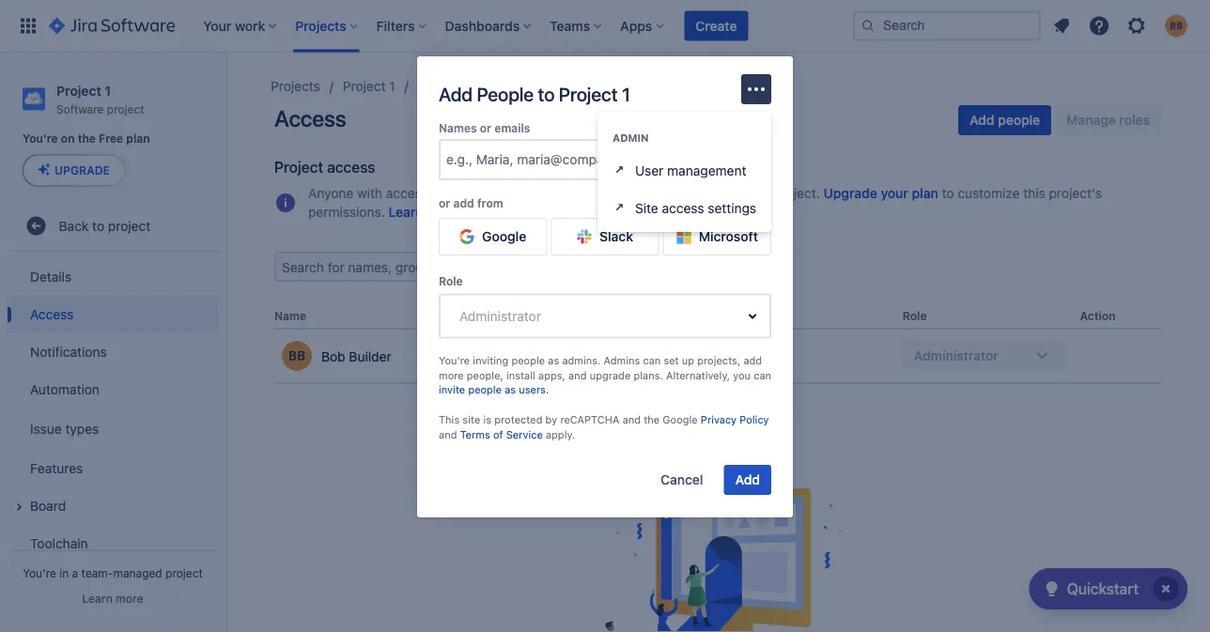 Task type: describe. For each thing, give the bounding box(es) containing it.
site access settings
[[635, 200, 757, 216]]

2 vertical spatial can
[[754, 369, 772, 382]]

to inside to customize this project's permissions.
[[942, 186, 954, 201]]

and down user
[[655, 186, 677, 201]]

management
[[667, 163, 747, 178]]

1 vertical spatial upgrade
[[824, 186, 878, 201]]

project inside project 1 software project
[[56, 83, 101, 98]]

builder"
[[507, 186, 555, 201]]

more for learn more
[[116, 592, 143, 605]]

features link
[[8, 450, 218, 487]]

1 this from the left
[[748, 186, 770, 201]]

the inside the this site is protected by recaptcha and the google privacy policy and terms of service apply.
[[644, 414, 660, 426]]

project 1
[[343, 78, 395, 94]]

"bob-
[[471, 186, 507, 201]]

admin
[[613, 132, 649, 144]]

group containing details
[[8, 252, 218, 606]]

more for learn more about plans
[[427, 204, 459, 220]]

inviting
[[473, 355, 509, 367]]

permissions.
[[308, 204, 385, 220]]

admin group
[[598, 112, 772, 232]]

policy
[[740, 414, 769, 426]]

google inside button
[[482, 229, 527, 244]]

create button
[[685, 11, 749, 41]]

0 horizontal spatial people
[[468, 384, 502, 396]]

user management
[[635, 163, 747, 178]]

you're for you're in a team-managed project
[[23, 567, 56, 580]]

upgrade inside button
[[55, 164, 110, 177]]

protected
[[495, 414, 543, 426]]

your
[[881, 186, 909, 201]]

back
[[59, 218, 89, 233]]

site
[[635, 200, 659, 216]]

users.
[[519, 384, 549, 396]]

project 1 software project
[[56, 83, 144, 115]]

install
[[507, 369, 536, 382]]

add for add people to project 1
[[439, 83, 473, 105]]

check image
[[1041, 578, 1064, 601]]

builder
[[349, 349, 392, 364]]

anyone with access to the "bob-builder" site can access and administer this project. upgrade your plan
[[308, 186, 939, 201]]

names
[[439, 121, 477, 134]]

back to project
[[59, 218, 151, 233]]

1 vertical spatial plan
[[912, 186, 939, 201]]

google button
[[439, 218, 547, 256]]

features
[[30, 460, 83, 476]]

this site is protected by recaptcha and the google privacy policy and terms of service apply.
[[439, 414, 769, 441]]

team-
[[81, 567, 113, 580]]

create banner
[[0, 0, 1211, 53]]

1 horizontal spatial as
[[548, 355, 559, 367]]

microsoft
[[699, 229, 758, 244]]

site access settings link
[[598, 189, 772, 227]]

slack button
[[551, 218, 659, 256]]

free
[[99, 132, 123, 145]]

names or emails
[[439, 121, 530, 134]]

1 vertical spatial access
[[30, 306, 74, 322]]

1 vertical spatial or
[[439, 197, 450, 210]]

by
[[546, 414, 558, 426]]

project access
[[274, 158, 375, 176]]

1 vertical spatial project
[[108, 218, 151, 233]]

cancel button
[[650, 465, 715, 495]]

open image
[[613, 162, 628, 177]]

you're on the free plan
[[23, 132, 150, 145]]

quickstart button
[[1030, 569, 1188, 610]]

0 horizontal spatial as
[[505, 384, 516, 396]]

projects link
[[271, 75, 320, 98]]

1 horizontal spatial add
[[735, 472, 760, 488]]

you're for you're inviting people as admins. admins can set up projects, add more people, install apps, and upgrade plans. alternatively, you can invite people as users.
[[439, 355, 470, 367]]

administer
[[681, 186, 745, 201]]

privacy
[[701, 414, 737, 426]]

customize
[[958, 186, 1020, 201]]

1 for project 1 software project
[[105, 83, 111, 98]]

automation link
[[8, 371, 218, 408]]

or add from
[[439, 197, 503, 210]]

to up learn more about plans
[[432, 186, 444, 201]]

privacy policy link
[[701, 414, 769, 426]]

on
[[61, 132, 75, 145]]

plans.
[[634, 369, 663, 382]]

managed
[[113, 567, 162, 580]]

add button
[[724, 465, 772, 495]]

to customize this project's permissions.
[[308, 186, 1103, 220]]

site inside the this site is protected by recaptcha and the google privacy policy and terms of service apply.
[[463, 414, 481, 426]]

2 vertical spatial project
[[165, 567, 203, 580]]

you're inviting people as admins. admins can set up projects, add more people, install apps, and upgrade plans. alternatively, you can invite people as users.
[[439, 355, 772, 396]]

and inside you're inviting people as admins. admins can set up projects, add more people, install apps, and upgrade plans. alternatively, you can invite people as users.
[[569, 369, 587, 382]]

details
[[30, 269, 72, 284]]

you
[[733, 369, 751, 382]]

open image
[[613, 200, 628, 215]]

0 horizontal spatial the
[[78, 132, 96, 145]]

this
[[439, 414, 460, 426]]

of
[[493, 429, 503, 441]]

notifications
[[30, 344, 107, 359]]

toolchain
[[30, 536, 88, 551]]

project 1 link
[[343, 75, 395, 98]]

e.g., maria, maria@company.com
[[446, 152, 647, 167]]

people,
[[467, 369, 504, 382]]

slack
[[600, 229, 633, 244]]

projects,
[[698, 355, 741, 367]]

recaptcha
[[561, 414, 620, 426]]

board button
[[8, 487, 218, 525]]

add for add people
[[970, 112, 995, 128]]



Task type: locate. For each thing, give the bounding box(es) containing it.
anyone
[[308, 186, 354, 201]]

or
[[480, 121, 492, 134], [439, 197, 450, 210]]

a
[[72, 567, 78, 580]]

0 vertical spatial the
[[78, 132, 96, 145]]

access down details
[[30, 306, 74, 322]]

0 vertical spatial as
[[548, 355, 559, 367]]

project for project settings
[[418, 78, 461, 94]]

add people button
[[959, 105, 1052, 135]]

this inside to customize this project's permissions.
[[1024, 186, 1046, 201]]

project up admin
[[559, 83, 618, 105]]

Search for names, groups or email addresses text field
[[276, 254, 566, 280]]

more image
[[745, 78, 768, 101]]

1 vertical spatial google
[[663, 414, 698, 426]]

this
[[748, 186, 770, 201], [1024, 186, 1046, 201]]

quickstart
[[1067, 580, 1139, 598]]

1 horizontal spatial plan
[[912, 186, 939, 201]]

0 vertical spatial google
[[482, 229, 527, 244]]

Search field
[[853, 11, 1041, 41]]

1 horizontal spatial settings
[[708, 200, 757, 216]]

learn inside button
[[82, 592, 113, 605]]

can
[[584, 186, 605, 201], [643, 355, 661, 367], [754, 369, 772, 382]]

access inside admin group
[[662, 200, 704, 216]]

action
[[1080, 310, 1116, 323]]

1 down primary element at the top
[[389, 78, 395, 94]]

issue
[[30, 421, 62, 437]]

2 horizontal spatial 1
[[622, 83, 630, 105]]

settings inside admin group
[[708, 200, 757, 216]]

add up names
[[439, 83, 473, 105]]

0 vertical spatial people
[[998, 112, 1041, 128]]

0 vertical spatial upgrade
[[55, 164, 110, 177]]

site down maria@company.com
[[558, 186, 580, 201]]

1 vertical spatial role
[[903, 310, 927, 323]]

add people
[[970, 112, 1041, 128]]

more
[[427, 204, 459, 220], [439, 369, 464, 382], [116, 592, 143, 605]]

people inside add people button
[[998, 112, 1041, 128]]

1 vertical spatial you're
[[439, 355, 470, 367]]

group
[[8, 252, 218, 606]]

site up terms
[[463, 414, 481, 426]]

plan right free
[[126, 132, 150, 145]]

1 inside project 1 software project
[[105, 83, 111, 98]]

settings up microsoft
[[708, 200, 757, 216]]

1 vertical spatial learn
[[82, 592, 113, 605]]

project up free
[[107, 102, 144, 115]]

issue types link
[[8, 408, 218, 450]]

access down projects link
[[274, 105, 346, 132]]

terms of service link
[[460, 429, 543, 441]]

user management link
[[598, 151, 772, 189]]

terms
[[460, 429, 490, 441]]

learn more
[[82, 592, 143, 605]]

1 up free
[[105, 83, 111, 98]]

0 vertical spatial add
[[439, 83, 473, 105]]

2 vertical spatial the
[[644, 414, 660, 426]]

learn down team-
[[82, 592, 113, 605]]

1 horizontal spatial upgrade
[[824, 186, 878, 201]]

as up apps, at the left bottom of the page
[[548, 355, 559, 367]]

add down policy
[[735, 472, 760, 488]]

learn more about plans link
[[389, 203, 535, 222]]

learn more button
[[82, 591, 143, 606]]

microsoft button
[[663, 218, 772, 256]]

1 vertical spatial site
[[463, 414, 481, 426]]

google left 'privacy'
[[663, 414, 698, 426]]

project inside project 1 software project
[[107, 102, 144, 115]]

more down 'managed'
[[116, 592, 143, 605]]

people
[[477, 83, 534, 105]]

1 horizontal spatial the
[[448, 186, 467, 201]]

1 horizontal spatial learn
[[389, 204, 424, 220]]

user
[[635, 163, 664, 178]]

add up customize
[[970, 112, 995, 128]]

upgrade down you're on the free plan
[[55, 164, 110, 177]]

this left the project's
[[1024, 186, 1046, 201]]

role
[[439, 275, 463, 288], [903, 310, 927, 323]]

settings up 'names or emails'
[[464, 78, 513, 94]]

project for project access
[[274, 158, 323, 176]]

and down this
[[439, 429, 457, 441]]

0 vertical spatial access
[[274, 105, 346, 132]]

to right back
[[92, 218, 104, 233]]

people up customize
[[998, 112, 1041, 128]]

0 vertical spatial or
[[480, 121, 492, 134]]

1 horizontal spatial or
[[480, 121, 492, 134]]

0 horizontal spatial plan
[[126, 132, 150, 145]]

2 vertical spatial add
[[735, 472, 760, 488]]

you're
[[23, 132, 58, 145], [439, 355, 470, 367], [23, 567, 56, 580]]

dismiss quickstart image
[[1151, 574, 1181, 604]]

cancel
[[661, 472, 704, 488]]

upgrade
[[55, 164, 110, 177], [824, 186, 878, 201]]

upgrade your plan link
[[824, 184, 939, 203]]

2 vertical spatial you're
[[23, 567, 56, 580]]

2 vertical spatial more
[[116, 592, 143, 605]]

access
[[327, 158, 375, 176], [386, 186, 428, 201], [609, 186, 651, 201], [662, 200, 704, 216]]

more inside button
[[116, 592, 143, 605]]

1 horizontal spatial access
[[274, 105, 346, 132]]

1 vertical spatial settings
[[708, 200, 757, 216]]

you're inside you're inviting people as admins. admins can set up projects, add more people, install apps, and upgrade plans. alternatively, you can invite people as users.
[[439, 355, 470, 367]]

you're left in
[[23, 567, 56, 580]]

0 horizontal spatial or
[[439, 197, 450, 210]]

can up "plans."
[[643, 355, 661, 367]]

1 horizontal spatial can
[[643, 355, 661, 367]]

1 vertical spatial more
[[439, 369, 464, 382]]

project
[[107, 102, 144, 115], [108, 218, 151, 233], [165, 567, 203, 580]]

2 horizontal spatial add
[[970, 112, 995, 128]]

notifications link
[[8, 333, 218, 371]]

0 vertical spatial more
[[427, 204, 459, 220]]

project up names
[[418, 78, 461, 94]]

maria,
[[476, 152, 514, 167]]

add inside you're inviting people as admins. admins can set up projects, add more people, install apps, and upgrade plans. alternatively, you can invite people as users.
[[744, 355, 762, 367]]

from
[[477, 197, 503, 210]]

service
[[506, 429, 543, 441]]

the down "plans."
[[644, 414, 660, 426]]

project inside project settings link
[[418, 78, 461, 94]]

2 horizontal spatial people
[[998, 112, 1041, 128]]

primary element
[[11, 0, 853, 52]]

1 vertical spatial can
[[643, 355, 661, 367]]

1 horizontal spatial people
[[512, 355, 545, 367]]

to right the people at top left
[[538, 83, 555, 105]]

1 horizontal spatial role
[[903, 310, 927, 323]]

project.
[[774, 186, 820, 201]]

upgrade
[[590, 369, 631, 382]]

1 vertical spatial add
[[970, 112, 995, 128]]

more up invite
[[439, 369, 464, 382]]

you're up invite
[[439, 355, 470, 367]]

maria@company.com
[[517, 152, 647, 167]]

project inside project 1 link
[[343, 78, 386, 94]]

add
[[439, 83, 473, 105], [970, 112, 995, 128], [735, 472, 760, 488]]

project's
[[1049, 186, 1103, 201]]

2 vertical spatial people
[[468, 384, 502, 396]]

create
[[696, 18, 737, 33]]

apps,
[[539, 369, 566, 382]]

e.g.,
[[446, 152, 473, 167]]

project up "software"
[[56, 83, 101, 98]]

project right projects
[[343, 78, 386, 94]]

can left open image
[[584, 186, 605, 201]]

in
[[59, 567, 69, 580]]

0 horizontal spatial site
[[463, 414, 481, 426]]

project settings
[[418, 78, 513, 94]]

1 horizontal spatial google
[[663, 414, 698, 426]]

you're for you're on the free plan
[[23, 132, 58, 145]]

search image
[[861, 18, 876, 33]]

0 vertical spatial role
[[439, 275, 463, 288]]

learn for learn more about plans
[[389, 204, 424, 220]]

and down admins.
[[569, 369, 587, 382]]

and right recaptcha
[[623, 414, 641, 426]]

1
[[389, 78, 395, 94], [105, 83, 111, 98], [622, 83, 630, 105]]

add up "you"
[[744, 355, 762, 367]]

b0bth3builder2k23@gmail.com
[[592, 348, 784, 364]]

learn more about plans
[[389, 204, 535, 220]]

set
[[664, 355, 679, 367]]

0 vertical spatial add
[[453, 197, 474, 210]]

people and their roles element
[[274, 305, 1162, 385]]

bob
[[321, 349, 346, 364]]

1 vertical spatial the
[[448, 186, 467, 201]]

project up details link
[[108, 218, 151, 233]]

people up install
[[512, 355, 545, 367]]

2 horizontal spatial can
[[754, 369, 772, 382]]

as down install
[[505, 384, 516, 396]]

emails
[[495, 121, 530, 134]]

0 horizontal spatial add
[[453, 197, 474, 210]]

up
[[682, 355, 695, 367]]

1 horizontal spatial site
[[558, 186, 580, 201]]

0 vertical spatial can
[[584, 186, 605, 201]]

1 vertical spatial people
[[512, 355, 545, 367]]

toolchain link
[[8, 525, 218, 562]]

plans
[[502, 204, 535, 220]]

more inside you're inviting people as admins. admins can set up projects, add more people, install apps, and upgrade plans. alternatively, you can invite people as users.
[[439, 369, 464, 382]]

0 vertical spatial plan
[[126, 132, 150, 145]]

and
[[655, 186, 677, 201], [569, 369, 587, 382], [623, 414, 641, 426], [439, 429, 457, 441]]

issue types
[[30, 421, 99, 437]]

with
[[357, 186, 383, 201]]

name
[[274, 310, 306, 323]]

or left emails
[[480, 121, 492, 134]]

jira software image
[[49, 15, 175, 37], [49, 15, 175, 37]]

1 for project 1
[[389, 78, 395, 94]]

0 vertical spatial settings
[[464, 78, 513, 94]]

people
[[998, 112, 1041, 128], [512, 355, 545, 367], [468, 384, 502, 396]]

google inside the this site is protected by recaptcha and the google privacy policy and terms of service apply.
[[663, 414, 698, 426]]

0 vertical spatial learn
[[389, 204, 424, 220]]

project up project access image
[[274, 158, 323, 176]]

more left about
[[427, 204, 459, 220]]

software
[[56, 102, 104, 115]]

0 vertical spatial you're
[[23, 132, 58, 145]]

2 horizontal spatial the
[[644, 414, 660, 426]]

2 this from the left
[[1024, 186, 1046, 201]]

about
[[462, 204, 498, 220]]

automation
[[30, 382, 100, 397]]

learn for learn more
[[82, 592, 113, 605]]

you're left on
[[23, 132, 58, 145]]

learn up search for names, groups or email addresses text box
[[389, 204, 424, 220]]

1 horizontal spatial this
[[1024, 186, 1046, 201]]

to left customize
[[942, 186, 954, 201]]

people down the people,
[[468, 384, 502, 396]]

0 vertical spatial project
[[107, 102, 144, 115]]

1 vertical spatial add
[[744, 355, 762, 367]]

0 horizontal spatial upgrade
[[55, 164, 110, 177]]

types
[[65, 421, 99, 437]]

this left project.
[[748, 186, 770, 201]]

0 horizontal spatial role
[[439, 275, 463, 288]]

project for project 1
[[343, 78, 386, 94]]

project access image
[[274, 192, 297, 214]]

1 vertical spatial as
[[505, 384, 516, 396]]

1 up admin
[[622, 83, 630, 105]]

0 horizontal spatial can
[[584, 186, 605, 201]]

1 horizontal spatial add
[[744, 355, 762, 367]]

0 horizontal spatial add
[[439, 83, 473, 105]]

the right on
[[78, 132, 96, 145]]

access link
[[8, 295, 218, 333]]

0 vertical spatial site
[[558, 186, 580, 201]]

project right 'managed'
[[165, 567, 203, 580]]

0 horizontal spatial google
[[482, 229, 527, 244]]

access
[[274, 105, 346, 132], [30, 306, 74, 322]]

admins
[[604, 355, 640, 367]]

the up learn more about plans
[[448, 186, 467, 201]]

invite people as users. link
[[439, 384, 549, 396]]

1 horizontal spatial 1
[[389, 78, 395, 94]]

0 horizontal spatial this
[[748, 186, 770, 201]]

0 horizontal spatial learn
[[82, 592, 113, 605]]

upgrade left your
[[824, 186, 878, 201]]

project settings link
[[418, 75, 513, 98]]

projects
[[271, 78, 320, 94]]

can right "you"
[[754, 369, 772, 382]]

back to project link
[[8, 207, 218, 245]]

0 horizontal spatial access
[[30, 306, 74, 322]]

0 horizontal spatial settings
[[464, 78, 513, 94]]

is
[[483, 414, 492, 426]]

0 horizontal spatial 1
[[105, 83, 111, 98]]

or left about
[[439, 197, 450, 210]]

add left from on the top of the page
[[453, 197, 474, 210]]

board
[[30, 498, 66, 514]]

google down plans
[[482, 229, 527, 244]]

plan right your
[[912, 186, 939, 201]]

bob builder
[[321, 349, 392, 364]]



Task type: vqa. For each thing, say whether or not it's contained in the screenshot.
No
no



